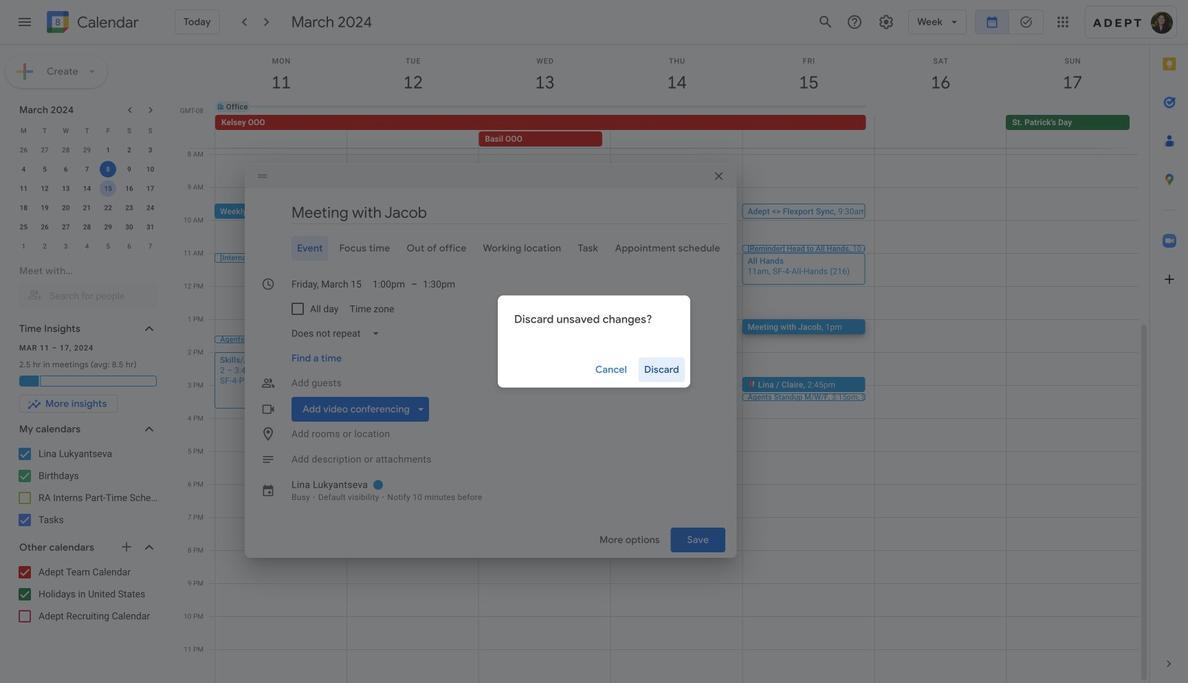 Task type: vqa. For each thing, say whether or not it's contained in the screenshot.
14 Element on the top left of page
yes



Task type: locate. For each thing, give the bounding box(es) containing it.
row
[[209, 90, 1150, 123], [209, 115, 1150, 148], [13, 121, 161, 140], [13, 140, 161, 160], [13, 160, 161, 179], [13, 179, 161, 198], [13, 198, 161, 217], [13, 217, 161, 237], [13, 237, 161, 256]]

february 26 element
[[15, 142, 32, 158]]

3 element
[[142, 142, 159, 158]]

16 element
[[121, 180, 138, 197]]

my calendars list
[[3, 443, 171, 531]]

march 2024 grid
[[13, 121, 161, 256]]

april 5 element
[[100, 238, 116, 255]]

21 element
[[79, 199, 95, 216]]

row group
[[13, 140, 161, 256]]

alert dialog
[[498, 295, 691, 388]]

4 element
[[15, 161, 32, 177]]

Start date text field
[[292, 272, 362, 296]]

april 3 element
[[58, 238, 74, 255]]

Add title text field
[[292, 202, 726, 223]]

6 element
[[58, 161, 74, 177]]

cell
[[347, 101, 479, 112], [479, 101, 611, 112], [611, 101, 743, 112], [743, 101, 875, 112], [875, 101, 1007, 112], [1007, 101, 1139, 112], [347, 115, 479, 148], [611, 115, 743, 148], [743, 115, 875, 148], [875, 115, 1007, 148], [98, 160, 119, 179], [98, 179, 119, 198]]

24 element
[[142, 199, 159, 216]]

13 element
[[58, 180, 74, 197]]

grid
[[176, 45, 1150, 683]]

8, today element
[[100, 161, 116, 177]]

tab list
[[1151, 45, 1189, 645], [256, 236, 726, 261]]

27 element
[[58, 219, 74, 235]]

february 27 element
[[36, 142, 53, 158]]

heading
[[74, 14, 139, 31]]

other calendars list
[[3, 561, 171, 627]]

11 element
[[15, 180, 32, 197]]

14 element
[[79, 180, 95, 197]]

18 element
[[15, 199, 32, 216]]

None search field
[[0, 259, 171, 308]]

april 6 element
[[121, 238, 138, 255]]

20 element
[[58, 199, 74, 216]]

february 29 element
[[79, 142, 95, 158]]



Task type: describe. For each thing, give the bounding box(es) containing it.
7 element
[[79, 161, 95, 177]]

heading inside calendar element
[[74, 14, 139, 31]]

to element
[[411, 278, 418, 290]]

30 element
[[121, 219, 138, 235]]

april 1 element
[[15, 238, 32, 255]]

9 element
[[121, 161, 138, 177]]

23 element
[[121, 199, 138, 216]]

31 element
[[142, 219, 159, 235]]

15 element
[[100, 180, 116, 197]]

2 element
[[121, 142, 138, 158]]

25 element
[[15, 219, 32, 235]]

10 element
[[142, 161, 159, 177]]

17 element
[[142, 180, 159, 197]]

29 element
[[100, 219, 116, 235]]

0 horizontal spatial tab list
[[256, 236, 726, 261]]

22 element
[[100, 199, 116, 216]]

1 element
[[100, 142, 116, 158]]

april 7 element
[[142, 238, 159, 255]]

12 element
[[36, 180, 53, 197]]

19 element
[[36, 199, 53, 216]]

1 horizontal spatial tab list
[[1151, 45, 1189, 645]]

april 4 element
[[79, 238, 95, 255]]

28 element
[[79, 219, 95, 235]]

april 2 element
[[36, 238, 53, 255]]

26 element
[[36, 219, 53, 235]]

calendar element
[[44, 8, 139, 39]]

main drawer image
[[17, 14, 33, 30]]

february 28 element
[[58, 142, 74, 158]]

5 element
[[36, 161, 53, 177]]



